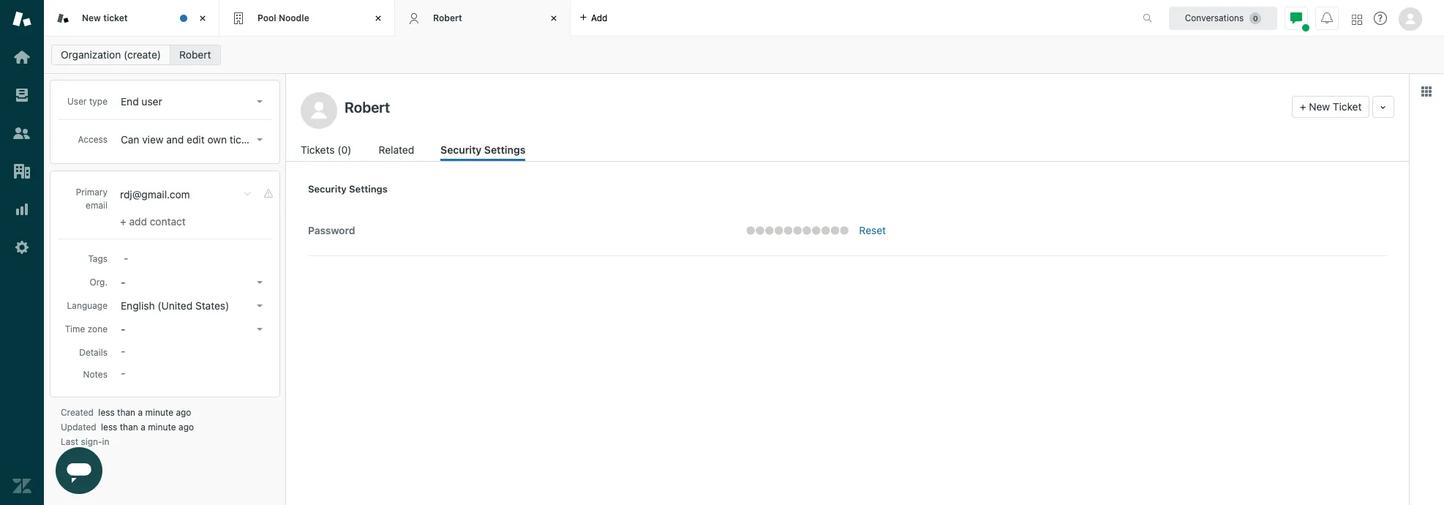 Task type: vqa. For each thing, say whether or not it's contained in the screenshot.


Task type: describe. For each thing, give the bounding box(es) containing it.
details
[[79, 347, 108, 358]]

secondary element
[[44, 40, 1445, 70]]

contact
[[150, 215, 186, 228]]

arrow down image for english (united states)
[[257, 304, 263, 307]]

edit
[[187, 133, 205, 146]]

admin image
[[12, 238, 31, 257]]

new inside tab
[[82, 12, 101, 23]]

created less than a minute ago updated less than a minute ago last sign-in
[[61, 407, 194, 447]]

related
[[379, 143, 414, 156]]

end user
[[121, 95, 162, 108]]

tabs tab list
[[44, 0, 1128, 37]]

- for time zone
[[121, 323, 125, 335]]

0 vertical spatial minute
[[145, 407, 173, 418]]

conversations
[[1186, 12, 1245, 23]]

access
[[78, 134, 108, 145]]

1 vertical spatial than
[[120, 422, 138, 433]]

views image
[[12, 86, 31, 105]]

0 horizontal spatial security
[[308, 183, 347, 195]]

organization
[[61, 48, 121, 61]]

- for org.
[[121, 276, 125, 288]]

close image inside 'new ticket' tab
[[195, 11, 210, 26]]

- field
[[118, 250, 269, 266]]

1 vertical spatial ago
[[179, 422, 194, 433]]

view
[[142, 133, 164, 146]]

zendesk support image
[[12, 10, 31, 29]]

related link
[[379, 142, 416, 161]]

time zone
[[65, 324, 108, 335]]

tags
[[88, 253, 108, 264]]

tickets (0) link
[[301, 142, 354, 161]]

robert tab
[[395, 0, 571, 37]]

0 vertical spatial a
[[138, 407, 143, 418]]

reset
[[860, 224, 886, 236]]

+ new ticket button
[[1293, 96, 1371, 118]]

zendesk products image
[[1353, 14, 1363, 25]]

(create)
[[124, 48, 161, 61]]

language
[[67, 300, 108, 311]]

get started image
[[12, 48, 31, 67]]

english (united states) button
[[116, 296, 269, 316]]

arrow down image for org.
[[257, 281, 263, 284]]

english (united states)
[[121, 299, 229, 312]]

arrow down image for end user
[[257, 100, 263, 103]]

(united
[[158, 299, 193, 312]]

organization (create)
[[61, 48, 161, 61]]

1 vertical spatial a
[[141, 422, 146, 433]]

pool
[[258, 12, 276, 23]]

+ new ticket
[[1301, 100, 1362, 113]]

button displays agent's chat status as online. image
[[1291, 12, 1303, 24]]

arrow down image for access
[[257, 138, 263, 141]]

add button
[[571, 0, 617, 36]]

- button for time zone
[[116, 319, 269, 340]]

only
[[264, 133, 284, 146]]

states)
[[195, 299, 229, 312]]

end user button
[[116, 91, 269, 112]]

new ticket tab
[[44, 0, 220, 37]]

type
[[89, 96, 108, 107]]

sign-
[[81, 436, 102, 447]]

0 vertical spatial than
[[117, 407, 135, 418]]

+ for + new ticket
[[1301, 100, 1307, 113]]

time
[[65, 324, 85, 335]]

reset link
[[860, 224, 886, 236]]

tickets
[[301, 143, 335, 156]]

zendesk image
[[12, 477, 31, 496]]

tickets
[[230, 133, 261, 146]]

●●●●●●●●●●●
[[746, 224, 850, 236]]



Task type: locate. For each thing, give the bounding box(es) containing it.
1 vertical spatial minute
[[148, 422, 176, 433]]

less
[[98, 407, 115, 418], [101, 422, 117, 433]]

1 - from the top
[[121, 276, 125, 288]]

robert inside tab
[[433, 12, 462, 23]]

0 vertical spatial -
[[121, 276, 125, 288]]

+ inside button
[[1301, 100, 1307, 113]]

in
[[102, 436, 109, 447]]

0 vertical spatial security settings
[[441, 143, 526, 156]]

pool noodle
[[258, 12, 309, 23]]

tickets (0)
[[301, 143, 352, 156]]

0 vertical spatial - button
[[116, 272, 269, 293]]

+
[[1301, 100, 1307, 113], [120, 215, 126, 228]]

(0)
[[338, 143, 352, 156]]

zone
[[88, 324, 108, 335]]

2 - from the top
[[121, 323, 125, 335]]

can view and edit own tickets only
[[121, 133, 284, 146]]

and
[[166, 133, 184, 146]]

2 arrow down image from the top
[[257, 281, 263, 284]]

+ down rdj@gmail.com
[[120, 215, 126, 228]]

1 vertical spatial robert
[[179, 48, 211, 61]]

1 close image from the left
[[195, 11, 210, 26]]

end
[[121, 95, 139, 108]]

security right related link at the top of page
[[441, 143, 482, 156]]

created
[[61, 407, 94, 418]]

0 horizontal spatial close image
[[195, 11, 210, 26]]

1 vertical spatial -
[[121, 323, 125, 335]]

1 horizontal spatial +
[[1301, 100, 1307, 113]]

arrow down image inside end user button
[[257, 100, 263, 103]]

customers image
[[12, 124, 31, 143]]

user
[[142, 95, 162, 108]]

arrow down image
[[257, 138, 263, 141], [257, 281, 263, 284], [257, 328, 263, 331]]

email
[[86, 200, 108, 211]]

+ add contact
[[120, 215, 186, 228]]

notes
[[83, 369, 108, 380]]

2 vertical spatial arrow down image
[[257, 328, 263, 331]]

0 vertical spatial security
[[441, 143, 482, 156]]

a
[[138, 407, 143, 418], [141, 422, 146, 433]]

0 vertical spatial robert
[[433, 12, 462, 23]]

close image
[[195, 11, 210, 26], [371, 11, 386, 26]]

1 arrow down image from the top
[[257, 100, 263, 103]]

settings
[[485, 143, 526, 156], [349, 183, 388, 195]]

1 arrow down image from the top
[[257, 138, 263, 141]]

conversations button
[[1170, 6, 1278, 30]]

noodle
[[279, 12, 309, 23]]

add
[[591, 12, 608, 23], [129, 215, 147, 228]]

1 horizontal spatial close image
[[371, 11, 386, 26]]

0 horizontal spatial new
[[82, 12, 101, 23]]

security settings
[[441, 143, 526, 156], [308, 183, 388, 195]]

than right created
[[117, 407, 135, 418]]

0 vertical spatial ago
[[176, 407, 191, 418]]

- button up english (united states) button
[[116, 272, 269, 293]]

a right created
[[138, 407, 143, 418]]

new ticket
[[82, 12, 128, 23]]

- button for org.
[[116, 272, 269, 293]]

2 close image from the left
[[371, 11, 386, 26]]

notifications image
[[1322, 12, 1334, 24]]

arrow down image inside english (united states) button
[[257, 304, 263, 307]]

arrow down image right the states)
[[257, 304, 263, 307]]

a right updated
[[141, 422, 146, 433]]

than
[[117, 407, 135, 418], [120, 422, 138, 433]]

1 horizontal spatial security settings
[[441, 143, 526, 156]]

0 horizontal spatial security settings
[[308, 183, 388, 195]]

primary email
[[76, 187, 108, 211]]

new
[[82, 12, 101, 23], [1310, 100, 1331, 113]]

2 - button from the top
[[116, 319, 269, 340]]

2 arrow down image from the top
[[257, 304, 263, 307]]

new inside button
[[1310, 100, 1331, 113]]

+ left ticket
[[1301, 100, 1307, 113]]

arrow down image down english (united states) button
[[257, 328, 263, 331]]

None text field
[[340, 96, 1287, 118]]

main element
[[0, 0, 44, 505]]

0 horizontal spatial settings
[[349, 183, 388, 195]]

arrow down image up tickets
[[257, 100, 263, 103]]

can view and edit own tickets only button
[[116, 130, 284, 150]]

arrow down image inside can view and edit own tickets only button
[[257, 138, 263, 141]]

0 vertical spatial new
[[82, 12, 101, 23]]

own
[[207, 133, 227, 146]]

security down tickets (0) link
[[308, 183, 347, 195]]

1 vertical spatial - button
[[116, 319, 269, 340]]

1 vertical spatial new
[[1310, 100, 1331, 113]]

robert
[[433, 12, 462, 23], [179, 48, 211, 61]]

add left contact at the left of the page
[[129, 215, 147, 228]]

updated
[[61, 422, 96, 433]]

arrow down image for time zone
[[257, 328, 263, 331]]

robert link
[[170, 45, 221, 65]]

1 vertical spatial settings
[[349, 183, 388, 195]]

1 horizontal spatial settings
[[485, 143, 526, 156]]

rdj@gmail.com
[[120, 188, 190, 201]]

security settings link
[[441, 142, 526, 161]]

last
[[61, 436, 78, 447]]

security
[[441, 143, 482, 156], [308, 183, 347, 195]]

1 vertical spatial security settings
[[308, 183, 388, 195]]

organization (create) button
[[51, 45, 171, 65]]

0 vertical spatial settings
[[485, 143, 526, 156]]

minute
[[145, 407, 173, 418], [148, 422, 176, 433]]

0 vertical spatial less
[[98, 407, 115, 418]]

1 vertical spatial arrow down image
[[257, 304, 263, 307]]

arrow down image down - field on the left of the page
[[257, 281, 263, 284]]

0 horizontal spatial add
[[129, 215, 147, 228]]

user
[[67, 96, 87, 107]]

user type
[[67, 96, 108, 107]]

0 vertical spatial add
[[591, 12, 608, 23]]

0 horizontal spatial +
[[120, 215, 126, 228]]

robert inside secondary element
[[179, 48, 211, 61]]

add right close image
[[591, 12, 608, 23]]

ticket
[[1334, 100, 1362, 113]]

- button
[[116, 272, 269, 293], [116, 319, 269, 340]]

1 horizontal spatial new
[[1310, 100, 1331, 113]]

pool noodle tab
[[220, 0, 395, 37]]

ticket
[[103, 12, 128, 23]]

get help image
[[1375, 12, 1388, 25]]

1 horizontal spatial robert
[[433, 12, 462, 23]]

- right 'zone'
[[121, 323, 125, 335]]

arrow down image
[[257, 100, 263, 103], [257, 304, 263, 307]]

1 vertical spatial add
[[129, 215, 147, 228]]

org.
[[90, 277, 108, 288]]

add inside add dropdown button
[[591, 12, 608, 23]]

0 vertical spatial +
[[1301, 100, 1307, 113]]

1 horizontal spatial security
[[441, 143, 482, 156]]

than right updated
[[120, 422, 138, 433]]

close image
[[547, 11, 561, 26]]

1 vertical spatial security
[[308, 183, 347, 195]]

password
[[308, 225, 355, 236]]

can
[[121, 133, 139, 146]]

1 vertical spatial arrow down image
[[257, 281, 263, 284]]

ago
[[176, 407, 191, 418], [179, 422, 194, 433]]

- right org.
[[121, 276, 125, 288]]

0 vertical spatial arrow down image
[[257, 138, 263, 141]]

reporting image
[[12, 200, 31, 219]]

apps image
[[1421, 86, 1433, 97]]

●●●●●●●●●●● reset
[[746, 224, 886, 236]]

+ for + add contact
[[120, 215, 126, 228]]

english
[[121, 299, 155, 312]]

close image inside pool noodle tab
[[371, 11, 386, 26]]

0 horizontal spatial robert
[[179, 48, 211, 61]]

-
[[121, 276, 125, 288], [121, 323, 125, 335]]

0 vertical spatial arrow down image
[[257, 100, 263, 103]]

3 arrow down image from the top
[[257, 328, 263, 331]]

- button down english (united states) button
[[116, 319, 269, 340]]

1 vertical spatial less
[[101, 422, 117, 433]]

1 vertical spatial +
[[120, 215, 126, 228]]

arrow down image left only
[[257, 138, 263, 141]]

1 - button from the top
[[116, 272, 269, 293]]

1 horizontal spatial add
[[591, 12, 608, 23]]

primary
[[76, 187, 108, 198]]

organizations image
[[12, 162, 31, 181]]



